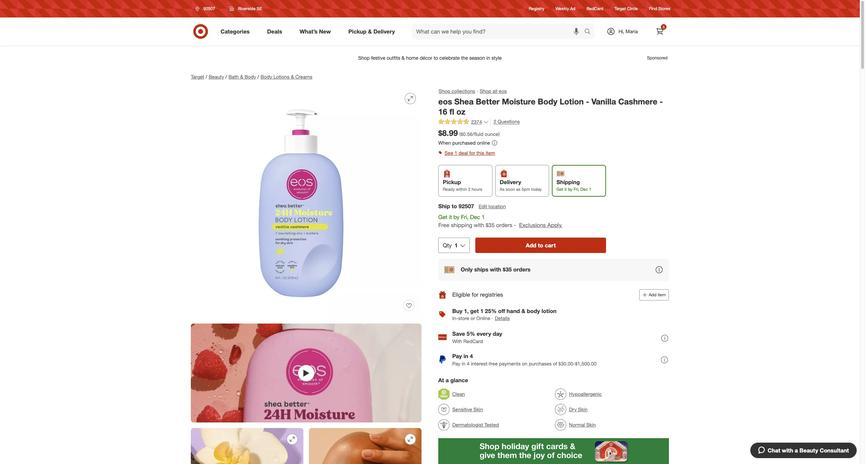 Task type: locate. For each thing, give the bounding box(es) containing it.
dec
[[581, 187, 588, 192], [470, 214, 480, 221]]

0 horizontal spatial fri,
[[461, 214, 469, 221]]

questions
[[498, 119, 520, 125]]

1 horizontal spatial 4
[[470, 353, 473, 360]]

&
[[368, 28, 372, 35], [240, 74, 243, 80], [291, 74, 294, 80], [522, 308, 526, 315]]

2 horizontal spatial body
[[538, 96, 558, 106]]

when purchased online
[[438, 140, 490, 146]]

2 shop from the left
[[480, 88, 491, 94]]

shipping get it by fri, dec 1
[[557, 179, 592, 192]]

save
[[452, 330, 465, 337]]

1 horizontal spatial beauty
[[800, 447, 819, 454]]

weekly ad link
[[556, 6, 576, 12]]

- right cashmere at right top
[[660, 96, 663, 106]]

1 horizontal spatial orders
[[513, 266, 531, 273]]

add item
[[649, 292, 666, 297]]

2 / from the left
[[226, 74, 227, 80]]

0 vertical spatial dec
[[581, 187, 588, 192]]

0 vertical spatial target
[[615, 6, 626, 11]]

0 vertical spatial it
[[565, 187, 567, 192]]

pickup right the new
[[348, 28, 367, 35]]

a right chat
[[795, 447, 798, 454]]

to left cart
[[538, 242, 543, 249]]

0 horizontal spatial eos
[[438, 96, 452, 106]]

0 horizontal spatial pickup
[[348, 28, 367, 35]]

1
[[455, 150, 457, 156], [589, 187, 592, 192], [482, 214, 485, 221], [455, 242, 458, 249], [480, 308, 484, 315]]

0 vertical spatial by
[[568, 187, 573, 192]]

0 vertical spatial beauty
[[209, 74, 224, 80]]

shop inside button
[[439, 88, 450, 94]]

2 up the ounce on the right top of the page
[[494, 119, 496, 125]]

pickup & delivery
[[348, 28, 395, 35]]

5pm
[[522, 187, 530, 192]]

find
[[649, 6, 657, 11]]

clean
[[452, 391, 465, 397]]

only ships with $35 orders button
[[438, 259, 669, 281]]

4 left interest-
[[467, 361, 470, 367]]

1 horizontal spatial a
[[795, 447, 798, 454]]

target for target / beauty / bath & body / body lotions & creams
[[191, 74, 204, 80]]

with right chat
[[782, 447, 793, 454]]

body inside eos shea better moisture body lotion - vanilla cashmere - 16 fl oz
[[538, 96, 558, 106]]

orders down add to cart button on the right of the page
[[513, 266, 531, 273]]

/ right the bath & body link
[[258, 74, 259, 80]]

skin for dry skin
[[578, 407, 588, 413]]

1 vertical spatial target
[[191, 74, 204, 80]]

pickup up ready
[[443, 179, 461, 186]]

fri, up shipping
[[461, 214, 469, 221]]

0 horizontal spatial with
[[474, 222, 484, 229]]

dry skin
[[569, 407, 588, 413]]

pay up glance
[[452, 361, 461, 367]]

0 vertical spatial to
[[452, 203, 457, 210]]

(
[[459, 131, 461, 137]]

beauty left bath
[[209, 74, 224, 80]]

0 vertical spatial a
[[446, 377, 449, 384]]

1 vertical spatial fri,
[[461, 214, 469, 221]]

0 horizontal spatial beauty
[[209, 74, 224, 80]]

item
[[486, 150, 495, 156], [658, 292, 666, 297]]

for left this
[[469, 150, 475, 156]]

redcard
[[587, 6, 603, 11], [464, 338, 483, 344]]

2 inside pickup ready within 2 hours
[[468, 187, 471, 192]]

it inside get it by fri, dec 1 free shipping with $35 orders - exclusions apply.
[[449, 214, 452, 221]]

1 horizontal spatial pickup
[[443, 179, 461, 186]]

fl
[[450, 107, 454, 116]]

1 vertical spatial pickup
[[443, 179, 461, 186]]

0 horizontal spatial $35
[[486, 222, 495, 229]]

0 vertical spatial add
[[526, 242, 537, 249]]

skin right normal
[[586, 422, 596, 428]]

add item button
[[640, 289, 669, 301]]

1 horizontal spatial delivery
[[500, 179, 521, 186]]

0 horizontal spatial by
[[454, 214, 460, 221]]

2 horizontal spatial with
[[782, 447, 793, 454]]

advertisement region
[[185, 50, 675, 66], [438, 438, 669, 464]]

1 horizontal spatial eos
[[499, 88, 507, 94]]

beauty left consultant
[[800, 447, 819, 454]]

1 vertical spatial by
[[454, 214, 460, 221]]

1 pay from the top
[[452, 353, 462, 360]]

purchased
[[453, 140, 476, 146]]

purchases
[[529, 361, 552, 367]]

1 horizontal spatial fri,
[[574, 187, 579, 192]]

it up free
[[449, 214, 452, 221]]

add for add item
[[649, 292, 657, 297]]

shop left collections
[[439, 88, 450, 94]]

target left circle
[[615, 6, 626, 11]]

0 vertical spatial orders
[[496, 222, 513, 229]]

0 vertical spatial item
[[486, 150, 495, 156]]

fri, inside get it by fri, dec 1 free shipping with $35 orders - exclusions apply.
[[461, 214, 469, 221]]

0 horizontal spatial redcard
[[464, 338, 483, 344]]

sensitive
[[452, 407, 472, 413]]

pickup for ready
[[443, 179, 461, 186]]

1 horizontal spatial target
[[615, 6, 626, 11]]

- left exclusions
[[514, 222, 516, 229]]

pay down with
[[452, 353, 462, 360]]

1 horizontal spatial with
[[490, 266, 501, 273]]

0 horizontal spatial -
[[514, 222, 516, 229]]

in down the save 5% every day with redcard
[[464, 353, 468, 360]]

1 vertical spatial pay
[[452, 361, 461, 367]]

pickup for &
[[348, 28, 367, 35]]

by up shipping
[[454, 214, 460, 221]]

1 horizontal spatial shop
[[480, 88, 491, 94]]

categories link
[[215, 24, 258, 39]]

redcard down 5% on the right of the page
[[464, 338, 483, 344]]

- right lotion
[[586, 96, 589, 106]]

pickup
[[348, 28, 367, 35], [443, 179, 461, 186]]

redcard right ad
[[587, 6, 603, 11]]

1 horizontal spatial add
[[649, 292, 657, 297]]

target left beauty 'link'
[[191, 74, 204, 80]]

1 horizontal spatial $35
[[503, 266, 512, 273]]

in
[[464, 353, 468, 360], [462, 361, 466, 367]]

get down shipping
[[557, 187, 564, 192]]

eos shea better moisture body lotion - vanilla cashmere - 16 fl oz, 3 of 14 image
[[191, 428, 303, 464]]

1 vertical spatial item
[[658, 292, 666, 297]]

dry
[[569, 407, 577, 413]]

skin
[[474, 407, 483, 413], [578, 407, 588, 413], [586, 422, 596, 428]]

1 vertical spatial eos
[[438, 96, 452, 106]]

ship
[[438, 203, 450, 210]]

it
[[565, 187, 567, 192], [449, 214, 452, 221]]

0 vertical spatial with
[[474, 222, 484, 229]]

0 vertical spatial pickup
[[348, 28, 367, 35]]

to right ship
[[452, 203, 457, 210]]

0 horizontal spatial dec
[[470, 214, 480, 221]]

with right ships
[[490, 266, 501, 273]]

what's new link
[[294, 24, 340, 39]]

1 horizontal spatial to
[[538, 242, 543, 249]]

1 vertical spatial 4
[[467, 361, 470, 367]]

riverside se button
[[225, 2, 267, 15]]

1 horizontal spatial item
[[658, 292, 666, 297]]

0 vertical spatial 4
[[470, 353, 473, 360]]

1 vertical spatial redcard
[[464, 338, 483, 344]]

0 horizontal spatial 92507
[[203, 6, 215, 11]]

1 vertical spatial dec
[[470, 214, 480, 221]]

$35 inside button
[[503, 266, 512, 273]]

for right eligible
[[472, 291, 479, 298]]

1 vertical spatial beauty
[[800, 447, 819, 454]]

qty 1
[[443, 242, 458, 249]]

fri, down shipping
[[574, 187, 579, 192]]

1 vertical spatial in
[[462, 361, 466, 367]]

with right shipping
[[474, 222, 484, 229]]

riverside
[[238, 6, 256, 11]]

pickup inside pickup ready within 2 hours
[[443, 179, 461, 186]]

1 horizontal spatial dec
[[581, 187, 588, 192]]

a right at
[[446, 377, 449, 384]]

only
[[461, 266, 473, 273]]

shop collections
[[439, 88, 475, 94]]

body left lotions
[[261, 74, 272, 80]]

0 horizontal spatial it
[[449, 214, 452, 221]]

pickup inside "pickup & delivery" link
[[348, 28, 367, 35]]

eos shea better moisture body lotion - vanilla cashmere - 16 fl oz, 2 of 14, play video image
[[191, 324, 422, 423]]

or
[[471, 315, 475, 321]]

eos up 16
[[438, 96, 452, 106]]

2 horizontal spatial -
[[660, 96, 663, 106]]

get up free
[[438, 214, 448, 221]]

body right bath
[[245, 74, 256, 80]]

1 vertical spatial to
[[538, 242, 543, 249]]

shipping
[[557, 179, 580, 186]]

1 inside get it by fri, dec 1 free shipping with $35 orders - exclusions apply.
[[482, 214, 485, 221]]

0 vertical spatial 92507
[[203, 6, 215, 11]]

add for add to cart
[[526, 242, 537, 249]]

1 vertical spatial orders
[[513, 266, 531, 273]]

1 vertical spatial 2
[[468, 187, 471, 192]]

normal skin
[[569, 422, 596, 428]]

0 horizontal spatial add
[[526, 242, 537, 249]]

deals link
[[261, 24, 291, 39]]

1 vertical spatial $35
[[503, 266, 512, 273]]

0 vertical spatial pay
[[452, 353, 462, 360]]

1 shop from the left
[[439, 88, 450, 94]]

shop for shop collections
[[439, 88, 450, 94]]

2
[[494, 119, 496, 125], [468, 187, 471, 192]]

it down shipping
[[565, 187, 567, 192]]

with inside "button"
[[782, 447, 793, 454]]

day
[[493, 330, 502, 337]]

chat
[[768, 447, 781, 454]]

1 vertical spatial 92507
[[459, 203, 474, 210]]

0 horizontal spatial target
[[191, 74, 204, 80]]

skin up dermatologist tested
[[474, 407, 483, 413]]

dry skin button
[[555, 402, 588, 417]]

maria
[[626, 28, 638, 34]]

1 horizontal spatial by
[[568, 187, 573, 192]]

92507
[[203, 6, 215, 11], [459, 203, 474, 210]]

sensitive skin
[[452, 407, 483, 413]]

1 vertical spatial advertisement region
[[438, 438, 669, 464]]

payments
[[499, 361, 521, 367]]

hours
[[472, 187, 482, 192]]

shop left all
[[480, 88, 491, 94]]

1 horizontal spatial /
[[226, 74, 227, 80]]

beauty link
[[209, 74, 224, 80]]

pickup & delivery link
[[343, 24, 404, 39]]

0 horizontal spatial shop
[[439, 88, 450, 94]]

1 horizontal spatial redcard
[[587, 6, 603, 11]]

redcard inside the save 5% every day with redcard
[[464, 338, 483, 344]]

by down shipping
[[568, 187, 573, 192]]

details button
[[495, 315, 510, 322]]

1 horizontal spatial it
[[565, 187, 567, 192]]

0 horizontal spatial a
[[446, 377, 449, 384]]

skin for normal skin
[[586, 422, 596, 428]]

0 vertical spatial 2
[[494, 119, 496, 125]]

2 vertical spatial with
[[782, 447, 793, 454]]

in-
[[452, 315, 458, 321]]

free
[[489, 361, 498, 367]]

0 vertical spatial eos
[[499, 88, 507, 94]]

weekly ad
[[556, 6, 576, 11]]

get
[[470, 308, 479, 315]]

it inside shipping get it by fri, dec 1
[[565, 187, 567, 192]]

in left interest-
[[462, 361, 466, 367]]

skin right dry
[[578, 407, 588, 413]]

orders inside only ships with $35 orders button
[[513, 266, 531, 273]]

4 up interest-
[[470, 353, 473, 360]]

buy 1, get 1 25% off hand & body lotion in-store or online ∙ details
[[452, 308, 557, 321]]

to for cart
[[538, 242, 543, 249]]

add to cart button
[[476, 238, 606, 253]]

with inside get it by fri, dec 1 free shipping with $35 orders - exclusions apply.
[[474, 222, 484, 229]]

$35 down "edit location" button
[[486, 222, 495, 229]]

0 horizontal spatial 2
[[468, 187, 471, 192]]

what's
[[300, 28, 318, 35]]

)
[[498, 131, 500, 137]]

2 left hours
[[468, 187, 471, 192]]

0 vertical spatial fri,
[[574, 187, 579, 192]]

eos shea better moisture body lotion - vanilla cashmere - 16 fl oz
[[438, 96, 663, 116]]

0 horizontal spatial get
[[438, 214, 448, 221]]

orders down location
[[496, 222, 513, 229]]

1 vertical spatial get
[[438, 214, 448, 221]]

0 horizontal spatial to
[[452, 203, 457, 210]]

0 vertical spatial $35
[[486, 222, 495, 229]]

a inside "button"
[[795, 447, 798, 454]]

1,
[[464, 308, 469, 315]]

target link
[[191, 74, 204, 80]]

sensitive skin button
[[438, 402, 483, 417]]

/ right target link
[[206, 74, 207, 80]]

today
[[531, 187, 542, 192]]

1 horizontal spatial get
[[557, 187, 564, 192]]

1 vertical spatial it
[[449, 214, 452, 221]]

1 vertical spatial a
[[795, 447, 798, 454]]

1 vertical spatial with
[[490, 266, 501, 273]]

1 vertical spatial delivery
[[500, 179, 521, 186]]

$35 right ships
[[503, 266, 512, 273]]

image gallery element
[[191, 87, 422, 464]]

creams
[[295, 74, 312, 80]]

body left lotion
[[538, 96, 558, 106]]

apply.
[[548, 222, 563, 229]]

when
[[438, 140, 451, 146]]

dermatologist tested button
[[438, 417, 499, 433]]

5%
[[467, 330, 475, 337]]

eos right all
[[499, 88, 507, 94]]

ad
[[570, 6, 576, 11]]

1 horizontal spatial 92507
[[459, 203, 474, 210]]

/
[[206, 74, 207, 80], [226, 74, 227, 80], [258, 74, 259, 80]]

delivery inside delivery as soon as 5pm today
[[500, 179, 521, 186]]

eos shea better moisture body lotion - vanilla cashmere - 16 fl oz, 1 of 14 image
[[191, 87, 422, 318]]

0 horizontal spatial orders
[[496, 222, 513, 229]]

with
[[474, 222, 484, 229], [490, 266, 501, 273], [782, 447, 793, 454]]

2 horizontal spatial /
[[258, 74, 259, 80]]

eos inside eos shea better moisture body lotion - vanilla cashmere - 16 fl oz
[[438, 96, 452, 106]]

0 vertical spatial get
[[557, 187, 564, 192]]

/ left bath
[[226, 74, 227, 80]]

to inside button
[[538, 242, 543, 249]]



Task type: vqa. For each thing, say whether or not it's contained in the screenshot.


Task type: describe. For each thing, give the bounding box(es) containing it.
normal
[[569, 422, 585, 428]]

delivery as soon as 5pm today
[[500, 179, 542, 192]]

off
[[498, 308, 505, 315]]

2 questions link
[[491, 118, 520, 126]]

every
[[477, 330, 491, 337]]

0 vertical spatial delivery
[[374, 28, 395, 35]]

∙
[[492, 315, 493, 321]]

$35 inside get it by fri, dec 1 free shipping with $35 orders - exclusions apply.
[[486, 222, 495, 229]]

5 link
[[652, 24, 668, 39]]

eligible
[[452, 291, 470, 298]]

exclusions apply. link
[[519, 222, 563, 229]]

chat with a beauty consultant button
[[750, 443, 857, 459]]

hi,
[[619, 28, 624, 34]]

2 inside 'link'
[[494, 119, 496, 125]]

hand
[[507, 308, 520, 315]]

pay in 4 pay in 4 interest-free payments on purchases of $30.00-$1,500.00
[[452, 353, 597, 367]]

edit
[[479, 204, 487, 209]]

to for 92507
[[452, 203, 457, 210]]

body
[[527, 308, 540, 315]]

bath
[[229, 74, 239, 80]]

exclusions
[[519, 222, 546, 229]]

target / beauty / bath & body / body lotions & creams
[[191, 74, 312, 80]]

item inside button
[[658, 292, 666, 297]]

online
[[477, 140, 490, 146]]

location
[[489, 204, 506, 209]]

92507 button
[[191, 2, 222, 15]]

shop collections button
[[438, 87, 476, 95]]

/fluid
[[473, 131, 484, 137]]

What can we help you find? suggestions appear below search field
[[412, 24, 586, 39]]

0 vertical spatial for
[[469, 150, 475, 156]]

registry
[[529, 6, 545, 11]]

$8.99
[[438, 128, 458, 138]]

0 horizontal spatial item
[[486, 150, 495, 156]]

1 inside 'buy 1, get 1 25% off hand & body lotion in-store or online ∙ details'
[[480, 308, 484, 315]]

edit location
[[479, 204, 506, 209]]

body lotions & creams link
[[261, 74, 312, 80]]

find stores
[[649, 6, 671, 11]]

get inside shipping get it by fri, dec 1
[[557, 187, 564, 192]]

1 / from the left
[[206, 74, 207, 80]]

1 horizontal spatial -
[[586, 96, 589, 106]]

eligible for registries
[[452, 291, 503, 298]]

oz
[[457, 107, 466, 116]]

& inside 'buy 1, get 1 25% off hand & body lotion in-store or online ∙ details'
[[522, 308, 526, 315]]

16
[[438, 107, 447, 116]]

get it by fri, dec 1 free shipping with $35 orders - exclusions apply.
[[438, 214, 563, 229]]

shop all eos
[[480, 88, 507, 94]]

1 inside shipping get it by fri, dec 1
[[589, 187, 592, 192]]

by inside shipping get it by fri, dec 1
[[568, 187, 573, 192]]

92507 inside dropdown button
[[203, 6, 215, 11]]

vanilla
[[592, 96, 616, 106]]

consultant
[[820, 447, 849, 454]]

categories
[[221, 28, 250, 35]]

3 / from the left
[[258, 74, 259, 80]]

- inside get it by fri, dec 1 free shipping with $35 orders - exclusions apply.
[[514, 222, 516, 229]]

dec inside shipping get it by fri, dec 1
[[581, 187, 588, 192]]

ounce
[[485, 131, 498, 137]]

buy 1, get 1 25% off hand & body lotion link
[[452, 308, 557, 315]]

get inside get it by fri, dec 1 free shipping with $35 orders - exclusions apply.
[[438, 214, 448, 221]]

clean button
[[438, 387, 465, 402]]

shipping
[[451, 222, 472, 229]]

25%
[[485, 308, 497, 315]]

at a glance
[[438, 377, 468, 384]]

0 horizontal spatial body
[[245, 74, 256, 80]]

5
[[663, 25, 665, 29]]

better
[[476, 96, 500, 106]]

ready
[[443, 187, 455, 192]]

0 horizontal spatial 4
[[467, 361, 470, 367]]

2 pay from the top
[[452, 361, 461, 367]]

glance
[[450, 377, 468, 384]]

redcard link
[[587, 6, 603, 12]]

lotion
[[542, 308, 557, 315]]

stores
[[659, 6, 671, 11]]

target for target circle
[[615, 6, 626, 11]]

bath & body link
[[229, 74, 256, 80]]

see 1 deal for this item link
[[438, 148, 669, 158]]

moisture
[[502, 96, 536, 106]]

dermatologist tested
[[452, 422, 499, 428]]

$1,500.00
[[575, 361, 597, 367]]

with
[[452, 338, 462, 344]]

1 horizontal spatial body
[[261, 74, 272, 80]]

0 vertical spatial redcard
[[587, 6, 603, 11]]

tested
[[485, 422, 499, 428]]

1 vertical spatial for
[[472, 291, 479, 298]]

cart
[[545, 242, 556, 249]]

fri, inside shipping get it by fri, dec 1
[[574, 187, 579, 192]]

0 vertical spatial in
[[464, 353, 468, 360]]

cashmere
[[619, 96, 658, 106]]

riverside se
[[238, 6, 262, 11]]

2374 link
[[438, 118, 489, 127]]

registries
[[480, 291, 503, 298]]

eos shea better moisture body lotion - vanilla cashmere - 16 fl oz, 4 of 14 image
[[309, 428, 422, 464]]

hi, maria
[[619, 28, 638, 34]]

shop for shop all eos
[[480, 88, 491, 94]]

qty
[[443, 242, 452, 249]]

within
[[456, 187, 467, 192]]

soon
[[506, 187, 515, 192]]

free
[[438, 222, 450, 229]]

0 vertical spatial advertisement region
[[185, 50, 675, 66]]

by inside get it by fri, dec 1 free shipping with $35 orders - exclusions apply.
[[454, 214, 460, 221]]

chat with a beauty consultant
[[768, 447, 849, 454]]

skin for sensitive skin
[[474, 407, 483, 413]]

dec inside get it by fri, dec 1 free shipping with $35 orders - exclusions apply.
[[470, 214, 480, 221]]

orders inside get it by fri, dec 1 free shipping with $35 orders - exclusions apply.
[[496, 222, 513, 229]]

se
[[257, 6, 262, 11]]

lotion
[[560, 96, 584, 106]]

beauty inside "button"
[[800, 447, 819, 454]]

registry link
[[529, 6, 545, 12]]

as
[[516, 187, 521, 192]]

ship to 92507
[[438, 203, 474, 210]]

find stores link
[[649, 6, 671, 12]]

on
[[522, 361, 528, 367]]

with inside button
[[490, 266, 501, 273]]

pickup ready within 2 hours
[[443, 179, 482, 192]]



